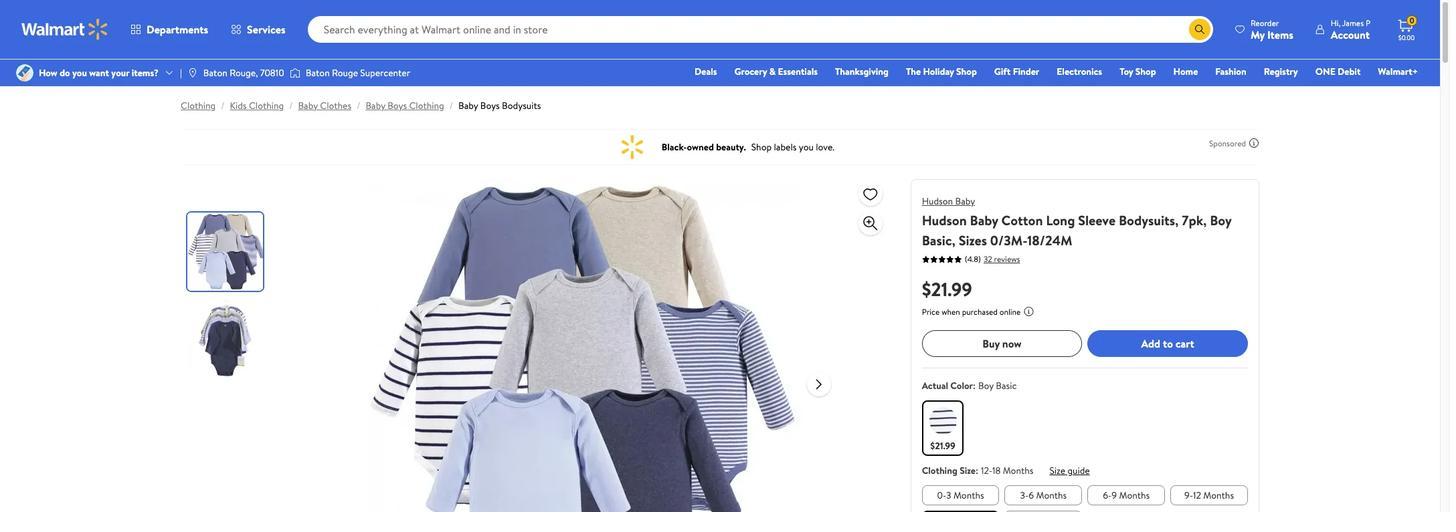 Task type: vqa. For each thing, say whether or not it's contained in the screenshot.
BENEFITS YOU'LL LOVE ONLINE AND IN-STORE. TRANSPARENCY YOU CAN TRUST. LEARN YOUR TOTAL UPFRONT—IT'LL NEVER INCREASE. image
no



Task type: describe. For each thing, give the bounding box(es) containing it.
my
[[1251, 27, 1265, 42]]

holiday
[[923, 65, 954, 78]]

walmart image
[[21, 19, 108, 40]]

debit
[[1338, 65, 1361, 78]]

thanksgiving link
[[829, 64, 895, 79]]

deals link
[[689, 64, 723, 79]]

18
[[993, 465, 1001, 478]]

reorder my items
[[1251, 17, 1294, 42]]

rouge,
[[230, 66, 258, 80]]

gift
[[995, 65, 1011, 78]]

the
[[906, 65, 921, 78]]

your
[[111, 66, 129, 80]]

baby boys clothing link
[[366, 99, 444, 112]]

0/3m-
[[991, 232, 1028, 250]]

clothing size : 12-18 months
[[922, 465, 1034, 478]]

$21.99 inside button
[[931, 440, 956, 453]]

toy shop link
[[1114, 64, 1163, 79]]

items
[[1268, 27, 1294, 42]]

clothing link
[[181, 99, 216, 112]]

: for color
[[973, 380, 976, 393]]

bodysuits,
[[1119, 212, 1179, 230]]

account
[[1331, 27, 1370, 42]]

toy
[[1120, 65, 1134, 78]]

clothing size list
[[920, 483, 1251, 513]]

sizes
[[959, 232, 987, 250]]

want
[[89, 66, 109, 80]]

toy shop
[[1120, 65, 1156, 78]]

32
[[984, 253, 993, 265]]

Search search field
[[308, 16, 1214, 43]]

buy now button
[[922, 331, 1083, 357]]

0
[[1410, 15, 1415, 26]]

2 shop from the left
[[1136, 65, 1156, 78]]

sleeve
[[1079, 212, 1116, 230]]

registry link
[[1258, 64, 1305, 79]]

months for 9-12 months
[[1204, 489, 1234, 503]]

3-6 months
[[1021, 489, 1067, 503]]

buy
[[983, 337, 1000, 351]]

kids
[[230, 99, 247, 112]]

james
[[1343, 17, 1364, 28]]

add to cart button
[[1088, 331, 1248, 357]]

70810
[[260, 66, 284, 80]]

&
[[770, 65, 776, 78]]

ad disclaimer and feedback for skylinedisplayad image
[[1249, 138, 1260, 149]]

12
[[1194, 489, 1202, 503]]

1 boys from the left
[[388, 99, 407, 112]]

months for 3-6 months
[[1037, 489, 1067, 503]]

online
[[1000, 307, 1021, 318]]

7pk,
[[1182, 212, 1207, 230]]

guide
[[1068, 465, 1090, 478]]

hudson baby cotton long sleeve bodysuits, 7pk, boy basic, sizes 0/3m-18/24m image
[[368, 179, 796, 513]]

walmart+ link
[[1373, 64, 1425, 79]]

hudson baby cotton long sleeve bodysuits, 7pk, boy basic, sizes 0/3m-18/24m - image 2 of 2 image
[[187, 299, 266, 378]]

departments
[[147, 22, 208, 37]]

months right 18
[[1003, 465, 1034, 478]]

0 vertical spatial $21.99
[[922, 276, 972, 303]]

18/24m
[[1028, 232, 1073, 250]]

1 shop from the left
[[957, 65, 977, 78]]

baton for baton rouge supercenter
[[306, 66, 330, 80]]

clothing / kids clothing / baby clothes / baby boys clothing / baby boys bodysuits
[[181, 99, 541, 112]]

 image for how do you want your items?
[[16, 64, 33, 82]]

9-12 months button
[[1171, 486, 1248, 506]]

thanksgiving
[[835, 65, 889, 78]]

 image for baton rouge supercenter
[[290, 66, 300, 80]]

buy now
[[983, 337, 1022, 351]]

9-
[[1185, 489, 1194, 503]]

hi, james p account
[[1331, 17, 1371, 42]]

registry
[[1264, 65, 1298, 78]]

home
[[1174, 65, 1198, 78]]

32 reviews link
[[981, 253, 1021, 265]]

1 hudson from the top
[[922, 195, 953, 208]]

6-
[[1103, 489, 1112, 503]]

size guide
[[1050, 465, 1090, 478]]

how do you want your items?
[[39, 66, 159, 80]]

sponsored
[[1210, 138, 1246, 149]]

baby clothes link
[[298, 99, 352, 112]]

clothing down supercenter
[[409, 99, 444, 112]]

gift finder
[[995, 65, 1040, 78]]

supercenter
[[360, 66, 410, 80]]

actual
[[922, 380, 949, 393]]

$0.00
[[1399, 33, 1415, 42]]

3
[[947, 489, 952, 503]]

9-12 months
[[1185, 489, 1234, 503]]

one debit
[[1316, 65, 1361, 78]]

12-
[[981, 465, 993, 478]]

one debit link
[[1310, 64, 1367, 79]]

items?
[[132, 66, 159, 80]]

months for 0-3 months
[[954, 489, 984, 503]]

kids clothing link
[[230, 99, 284, 112]]

legal information image
[[1024, 307, 1035, 317]]

: for size
[[976, 465, 979, 478]]

1 list item from the left
[[920, 509, 1002, 513]]



Task type: locate. For each thing, give the bounding box(es) containing it.
1 horizontal spatial shop
[[1136, 65, 1156, 78]]

rouge
[[332, 66, 358, 80]]

clothing right kids
[[249, 99, 284, 112]]

one
[[1316, 65, 1336, 78]]

purchased
[[962, 307, 998, 318]]

basic
[[996, 380, 1017, 393]]

shop right toy
[[1136, 65, 1156, 78]]

to
[[1163, 337, 1173, 351]]

actual color : boy basic
[[922, 380, 1017, 393]]

hudson up basic,
[[922, 195, 953, 208]]

grocery & essentials link
[[729, 64, 824, 79]]

baton
[[203, 66, 227, 80], [306, 66, 330, 80]]

bodysuits
[[502, 99, 541, 112]]

1 baton from the left
[[203, 66, 227, 80]]

 image
[[16, 64, 33, 82], [290, 66, 300, 80], [187, 68, 198, 78]]

fashion link
[[1210, 64, 1253, 79]]

months right the 3
[[954, 489, 984, 503]]

1 horizontal spatial  image
[[187, 68, 198, 78]]

boy left the basic
[[979, 380, 994, 393]]

how
[[39, 66, 57, 80]]

3 / from the left
[[357, 99, 360, 112]]

now
[[1003, 337, 1022, 351]]

$21.99 up when
[[922, 276, 972, 303]]

home link
[[1168, 64, 1204, 79]]

1 horizontal spatial size
[[1050, 465, 1066, 478]]

2 baton from the left
[[306, 66, 330, 80]]

size left the guide
[[1050, 465, 1066, 478]]

clothing
[[181, 99, 216, 112], [249, 99, 284, 112], [409, 99, 444, 112], [922, 465, 958, 478]]

1 horizontal spatial boys
[[481, 99, 500, 112]]

services button
[[220, 13, 297, 46]]

boy right 7pk,
[[1210, 212, 1232, 230]]

hudson baby cotton long sleeve bodysuits, 7pk, boy basic, sizes 0/3m-18/24m - image 1 of 2 image
[[187, 213, 266, 291]]

/ right baby boys clothing link at the top left of the page
[[450, 99, 453, 112]]

/ left "baby clothes" link
[[289, 99, 293, 112]]

do
[[60, 66, 70, 80]]

2 list item from the left
[[1002, 509, 1085, 513]]

6-9 months button
[[1088, 486, 1166, 506]]

the holiday shop link
[[900, 64, 983, 79]]

next media item image
[[811, 377, 827, 393]]

hudson baby hudson baby cotton long sleeve bodysuits, 7pk, boy basic, sizes 0/3m-18/24m
[[922, 195, 1232, 250]]

baton left rouge
[[306, 66, 330, 80]]

1 size from the left
[[960, 465, 976, 478]]

1 vertical spatial hudson
[[922, 212, 967, 230]]

cotton
[[1002, 212, 1043, 230]]

zoom image modal image
[[863, 216, 879, 232]]

 image for baton rouge, 70810
[[187, 68, 198, 78]]

0 vertical spatial boy
[[1210, 212, 1232, 230]]

price
[[922, 307, 940, 318]]

3-
[[1021, 489, 1029, 503]]

0-3 months button
[[922, 486, 1000, 506]]

6
[[1029, 489, 1034, 503]]

9
[[1112, 489, 1117, 503]]

2 / from the left
[[289, 99, 293, 112]]

add
[[1142, 337, 1161, 351]]

$21.99
[[922, 276, 972, 303], [931, 440, 956, 453]]

baby boys bodysuits link
[[459, 99, 541, 112]]

2 boys from the left
[[481, 99, 500, 112]]

list item
[[920, 509, 1002, 513], [1002, 509, 1085, 513]]

months right 12
[[1204, 489, 1234, 503]]

0 $0.00
[[1399, 15, 1415, 42]]

0 horizontal spatial size
[[960, 465, 976, 478]]

Walmart Site-Wide search field
[[308, 16, 1214, 43]]

months for 6-9 months
[[1120, 489, 1150, 503]]

basic,
[[922, 232, 956, 250]]

search icon image
[[1195, 24, 1206, 35]]

services
[[247, 22, 286, 37]]

deals
[[695, 65, 717, 78]]

 image right '|'
[[187, 68, 198, 78]]

hudson down hudson baby link
[[922, 212, 967, 230]]

months
[[1003, 465, 1034, 478], [954, 489, 984, 503], [1037, 489, 1067, 503], [1120, 489, 1150, 503], [1204, 489, 1234, 503]]

baton for baton rouge, 70810
[[203, 66, 227, 80]]

2 size from the left
[[1050, 465, 1066, 478]]

price when purchased online
[[922, 307, 1021, 318]]

$21.99 button
[[922, 401, 964, 457]]

1 vertical spatial :
[[976, 465, 979, 478]]

months right the 6
[[1037, 489, 1067, 503]]

finder
[[1013, 65, 1040, 78]]

0 horizontal spatial  image
[[16, 64, 33, 82]]

1 horizontal spatial boy
[[1210, 212, 1232, 230]]

months right 9
[[1120, 489, 1150, 503]]

electronics link
[[1051, 64, 1109, 79]]

boy
[[1210, 212, 1232, 230], [979, 380, 994, 393]]

list item down 3-6 months button
[[1002, 509, 1085, 513]]

shop right holiday
[[957, 65, 977, 78]]

clothing up 0-
[[922, 465, 958, 478]]

2 hudson from the top
[[922, 212, 967, 230]]

actual color list
[[920, 398, 1251, 459]]

clothes
[[320, 99, 352, 112]]

0 horizontal spatial boy
[[979, 380, 994, 393]]

 image left how
[[16, 64, 33, 82]]

0 horizontal spatial baton
[[203, 66, 227, 80]]

hudson baby link
[[922, 195, 976, 208]]

essentials
[[778, 65, 818, 78]]

6-9 months
[[1103, 489, 1150, 503]]

clothing down '|'
[[181, 99, 216, 112]]

fashion
[[1216, 65, 1247, 78]]

gift finder link
[[989, 64, 1046, 79]]

boys
[[388, 99, 407, 112], [481, 99, 500, 112]]

1 vertical spatial $21.99
[[931, 440, 956, 453]]

months inside button
[[1204, 489, 1234, 503]]

0 vertical spatial hudson
[[922, 195, 953, 208]]

list item down 0-3 months button
[[920, 509, 1002, 513]]

1 horizontal spatial baton
[[306, 66, 330, 80]]

3-6 months button
[[1005, 486, 1083, 506]]

$21.99 up clothing size : 12-18 months
[[931, 440, 956, 453]]

departments button
[[119, 13, 220, 46]]

0 horizontal spatial shop
[[957, 65, 977, 78]]

boys down supercenter
[[388, 99, 407, 112]]

long
[[1046, 212, 1075, 230]]

4 / from the left
[[450, 99, 453, 112]]

(4.8)
[[965, 254, 981, 265]]

baton rouge supercenter
[[306, 66, 410, 80]]

0 horizontal spatial boys
[[388, 99, 407, 112]]

/ right clothes
[[357, 99, 360, 112]]

when
[[942, 307, 961, 318]]

0 vertical spatial :
[[973, 380, 976, 393]]

the holiday shop
[[906, 65, 977, 78]]

size left 12-
[[960, 465, 976, 478]]

2 horizontal spatial  image
[[290, 66, 300, 80]]

1 vertical spatial boy
[[979, 380, 994, 393]]

p
[[1366, 17, 1371, 28]]

you
[[72, 66, 87, 80]]

grocery
[[735, 65, 767, 78]]

: left 12-
[[976, 465, 979, 478]]

 image right "70810"
[[290, 66, 300, 80]]

add to cart
[[1142, 337, 1195, 351]]

/ left kids
[[221, 99, 225, 112]]

boys left bodysuits
[[481, 99, 500, 112]]

baton left rouge,
[[203, 66, 227, 80]]

reviews
[[994, 253, 1021, 265]]

1 / from the left
[[221, 99, 225, 112]]

|
[[180, 66, 182, 80]]

color
[[951, 380, 973, 393]]

add to favorites list, hudson baby cotton long sleeve bodysuits, 7pk, boy basic, sizes 0/3m-18/24m image
[[863, 186, 879, 202]]

grocery & essentials
[[735, 65, 818, 78]]

boy inside hudson baby hudson baby cotton long sleeve bodysuits, 7pk, boy basic, sizes 0/3m-18/24m
[[1210, 212, 1232, 230]]

: left the basic
[[973, 380, 976, 393]]

0-3 months
[[937, 489, 984, 503]]



